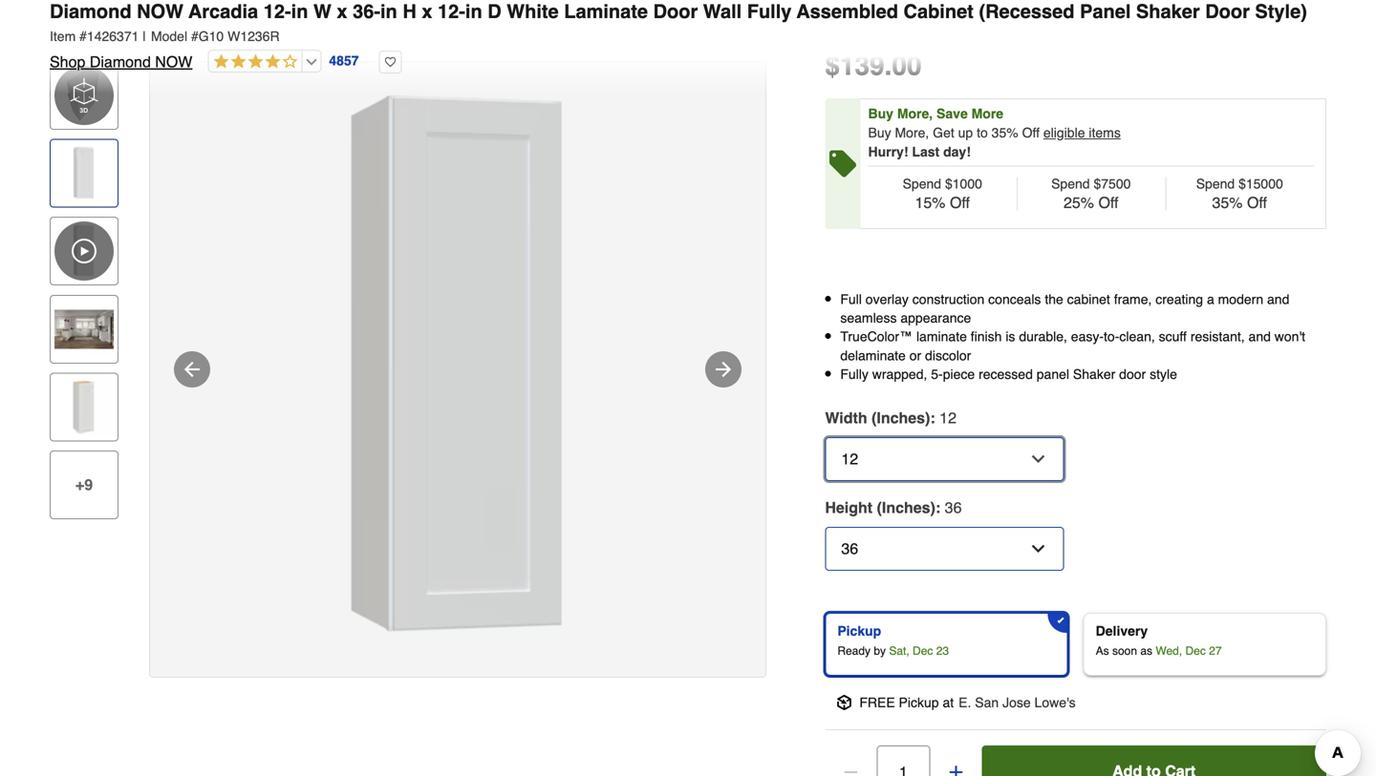 Task type: describe. For each thing, give the bounding box(es) containing it.
shop
[[50, 53, 85, 71]]

more, for save
[[897, 106, 933, 121]]

1 vertical spatial now
[[155, 53, 192, 71]]

frame,
[[1114, 292, 1152, 307]]

e.
[[959, 696, 971, 711]]

seamless
[[840, 311, 897, 326]]

+9
[[75, 476, 93, 494]]

buy for buy more, get up to 35% off eligible items hurry! last day!
[[868, 125, 891, 140]]

option group containing pickup
[[817, 606, 1334, 684]]

hurry!
[[868, 144, 908, 160]]

off inside buy more, get up to 35% off eligible items hurry! last day!
[[1022, 125, 1040, 140]]

23
[[936, 645, 949, 658]]

heart outline image
[[379, 51, 402, 74]]

laminate
[[916, 329, 967, 345]]

2 in from the left
[[380, 0, 397, 22]]

fully inside full overlay construction conceals the cabinet frame, creating a modern and seamless appearance truecolor™ laminate finish is durable, easy-to-clean, scuff resistant, and won't delaminate or discolor fully wrapped, 5-piece recessed panel shaker door style
[[840, 367, 868, 382]]

wrapped,
[[872, 367, 927, 382]]

diamond inside "diamond now arcadia 12-in w x 36-in h x 12-in d white laminate door wall fully assembled cabinet (recessed panel shaker door style) item # 1426371 | model # g10 w1236r"
[[50, 0, 131, 22]]

$15000
[[1238, 176, 1283, 192]]

eligible
[[1043, 125, 1085, 140]]

panel
[[1080, 0, 1131, 22]]

width
[[825, 409, 867, 427]]

free
[[859, 696, 895, 711]]

item
[[50, 29, 76, 44]]

assembled
[[797, 0, 898, 22]]

(inches) for width (inches)
[[872, 409, 930, 427]]

to-
[[1104, 329, 1119, 345]]

eligible items button
[[1043, 125, 1121, 140]]

5-
[[931, 367, 943, 382]]

up
[[958, 125, 973, 140]]

$1000
[[945, 176, 982, 192]]

construction
[[912, 292, 984, 307]]

spend for 25% off
[[1051, 176, 1090, 192]]

$ 139 . 00
[[825, 51, 922, 81]]

modern
[[1218, 292, 1263, 307]]

dec inside pickup ready by sat, dec 23
[[913, 645, 933, 658]]

now inside "diamond now arcadia 12-in w x 36-in h x 12-in d white laminate door wall fully assembled cabinet (recessed panel shaker door style) item # 1426371 | model # g10 w1236r"
[[137, 0, 183, 22]]

(inches) for height (inches)
[[877, 499, 935, 517]]

discolor
[[925, 348, 971, 363]]

by
[[874, 645, 886, 658]]

off for 15% off
[[950, 194, 970, 212]]

delaminate
[[840, 348, 906, 363]]

diamond now  #g10 w1236r image
[[150, 62, 765, 677]]

cabinet
[[903, 0, 974, 22]]

2 x from the left
[[422, 0, 432, 22]]

more, for get
[[895, 125, 929, 140]]

off for 35% off
[[1247, 194, 1267, 212]]

diamond now  #g10 w1236r - thumbnail image
[[54, 144, 114, 203]]

(recessed
[[979, 0, 1074, 22]]

items
[[1089, 125, 1121, 140]]

shop diamond now
[[50, 53, 192, 71]]

height (inches) : 36
[[825, 499, 962, 517]]

plus image
[[946, 763, 965, 777]]

27
[[1209, 645, 1222, 658]]

easy-
[[1071, 329, 1104, 345]]

2 # from the left
[[191, 29, 199, 44]]

won't
[[1274, 329, 1305, 345]]

$
[[825, 51, 840, 81]]

soon
[[1112, 645, 1137, 658]]

arrow right image
[[712, 358, 735, 381]]

creating
[[1156, 292, 1203, 307]]

diamond now  #g10 w1236r - thumbnail3 image
[[54, 378, 114, 437]]

height
[[825, 499, 873, 517]]

g10
[[199, 29, 224, 44]]

spend $7500 25% off
[[1051, 176, 1131, 212]]

arrow left image
[[181, 358, 204, 381]]

d
[[488, 0, 501, 22]]

scuff
[[1159, 329, 1187, 345]]

durable,
[[1019, 329, 1067, 345]]

1 in from the left
[[291, 0, 308, 22]]

delivery as soon as wed, dec 27
[[1096, 624, 1222, 658]]

style)
[[1255, 0, 1307, 22]]

truecolor™
[[840, 329, 913, 345]]

w
[[313, 0, 331, 22]]

the
[[1045, 292, 1063, 307]]

$7500
[[1094, 176, 1131, 192]]

1 vertical spatial and
[[1248, 329, 1271, 345]]

minus image
[[841, 763, 860, 777]]

35% inside buy more, get up to 35% off eligible items hurry! last day!
[[992, 125, 1018, 140]]

diamond now  #g10 w1236r - thumbnail2 image
[[54, 300, 114, 359]]

a
[[1207, 292, 1214, 307]]

clean,
[[1119, 329, 1155, 345]]

wed,
[[1156, 645, 1182, 658]]

+9 button
[[50, 451, 118, 520]]

spend for 15% off
[[903, 176, 941, 192]]

: for height (inches)
[[935, 499, 940, 517]]

get
[[933, 125, 954, 140]]

pickup ready by sat, dec 23
[[837, 624, 949, 658]]

: for width (inches)
[[930, 409, 935, 427]]

1 x from the left
[[337, 0, 347, 22]]

fully inside "diamond now arcadia 12-in w x 36-in h x 12-in d white laminate door wall fully assembled cabinet (recessed panel shaker door style) item # 1426371 | model # g10 w1236r"
[[747, 0, 792, 22]]

36
[[945, 499, 962, 517]]

free pickup at e. san jose lowe's
[[859, 696, 1076, 711]]

finish
[[971, 329, 1002, 345]]

item number 1 4 2 6 3 7 1 and model number g 1 0   w 1 2 3 6 r element
[[50, 27, 1326, 46]]

buy more, save more
[[868, 106, 1003, 121]]



Task type: vqa. For each thing, say whether or not it's contained in the screenshot.
items at the right of page
yes



Task type: locate. For each thing, give the bounding box(es) containing it.
off for 25% off
[[1098, 194, 1118, 212]]

0 vertical spatial (inches)
[[872, 409, 930, 427]]

#
[[79, 29, 87, 44], [191, 29, 199, 44]]

x
[[337, 0, 347, 22], [422, 0, 432, 22]]

0 vertical spatial and
[[1267, 292, 1289, 307]]

door
[[1119, 367, 1146, 382]]

spend left $15000
[[1196, 176, 1235, 192]]

to
[[977, 125, 988, 140]]

laminate
[[564, 0, 648, 22]]

diamond
[[50, 0, 131, 22], [90, 53, 151, 71]]

spend inside spend $1000 15% off
[[903, 176, 941, 192]]

0 vertical spatial buy
[[868, 106, 893, 121]]

0 vertical spatial diamond
[[50, 0, 131, 22]]

model
[[151, 29, 187, 44]]

1 vertical spatial 35%
[[1212, 194, 1243, 212]]

and left won't
[[1248, 329, 1271, 345]]

2 12- from the left
[[438, 0, 465, 22]]

.
[[884, 51, 892, 81]]

dec left 23
[[913, 645, 933, 658]]

1 horizontal spatial x
[[422, 0, 432, 22]]

0 vertical spatial more,
[[897, 106, 933, 121]]

more, left 'save'
[[897, 106, 933, 121]]

1 spend from the left
[[903, 176, 941, 192]]

15%
[[915, 194, 946, 212]]

buy inside buy more, get up to 35% off eligible items hurry! last day!
[[868, 125, 891, 140]]

save
[[936, 106, 968, 121]]

shaker right panel
[[1136, 0, 1200, 22]]

1 horizontal spatial shaker
[[1136, 0, 1200, 22]]

1 # from the left
[[79, 29, 87, 44]]

0 horizontal spatial fully
[[747, 0, 792, 22]]

piece
[[943, 367, 975, 382]]

conceals
[[988, 292, 1041, 307]]

shaker down easy-
[[1073, 367, 1115, 382]]

is
[[1006, 329, 1015, 345]]

12- up the w1236r
[[263, 0, 291, 22]]

1 horizontal spatial 35%
[[1212, 194, 1243, 212]]

last
[[912, 144, 939, 160]]

width (inches) : 12
[[825, 409, 956, 427]]

shaker inside full overlay construction conceals the cabinet frame, creating a modern and seamless appearance truecolor™ laminate finish is durable, easy-to-clean, scuff resistant, and won't delaminate or discolor fully wrapped, 5-piece recessed panel shaker door style
[[1073, 367, 1115, 382]]

139
[[840, 51, 884, 81]]

spend $15000 35% off
[[1196, 176, 1283, 212]]

in left d
[[465, 0, 482, 22]]

2 horizontal spatial spend
[[1196, 176, 1235, 192]]

pickup image
[[836, 696, 852, 711]]

option group
[[817, 606, 1334, 684]]

0 horizontal spatial door
[[653, 0, 698, 22]]

now up model
[[137, 0, 183, 22]]

diamond up 1426371 at the left top of page
[[50, 0, 131, 22]]

0 vertical spatial 35%
[[992, 125, 1018, 140]]

arcadia
[[188, 0, 258, 22]]

full
[[840, 292, 862, 307]]

0 horizontal spatial 12-
[[263, 0, 291, 22]]

2 spend from the left
[[1051, 176, 1090, 192]]

36-
[[353, 0, 380, 22]]

1 dec from the left
[[913, 645, 933, 658]]

diamond now arcadia 12-in w x 36-in h x 12-in d white laminate door wall fully assembled cabinet (recessed panel shaker door style) item # 1426371 | model # g10 w1236r
[[50, 0, 1307, 44]]

wall
[[703, 0, 742, 22]]

dec
[[913, 645, 933, 658], [1185, 645, 1206, 658]]

now
[[137, 0, 183, 22], [155, 53, 192, 71]]

2 door from the left
[[1205, 0, 1250, 22]]

sat,
[[889, 645, 909, 658]]

: left "36"
[[935, 499, 940, 517]]

w1236r
[[228, 29, 280, 44]]

35% inside spend $15000 35% off
[[1212, 194, 1243, 212]]

1 vertical spatial fully
[[840, 367, 868, 382]]

off inside spend $15000 35% off
[[1247, 194, 1267, 212]]

day!
[[943, 144, 971, 160]]

0 horizontal spatial 35%
[[992, 125, 1018, 140]]

in
[[291, 0, 308, 22], [380, 0, 397, 22], [465, 0, 482, 22]]

buy for buy more, save more
[[868, 106, 893, 121]]

buy more, get up to 35% off eligible items hurry! last day!
[[868, 125, 1121, 160]]

12
[[939, 409, 956, 427]]

dec inside the delivery as soon as wed, dec 27
[[1185, 645, 1206, 658]]

0 horizontal spatial shaker
[[1073, 367, 1115, 382]]

jose
[[1002, 696, 1031, 711]]

2 dec from the left
[[1185, 645, 1206, 658]]

panel
[[1037, 367, 1069, 382]]

0 vertical spatial :
[[930, 409, 935, 427]]

4857
[[329, 53, 359, 68]]

(inches) down wrapped,
[[872, 409, 930, 427]]

1 vertical spatial (inches)
[[877, 499, 935, 517]]

now down model
[[155, 53, 192, 71]]

door left style)
[[1205, 0, 1250, 22]]

0 vertical spatial shaker
[[1136, 0, 1200, 22]]

1 vertical spatial more,
[[895, 125, 929, 140]]

1 vertical spatial diamond
[[90, 53, 151, 71]]

more,
[[897, 106, 933, 121], [895, 125, 929, 140]]

1 horizontal spatial spend
[[1051, 176, 1090, 192]]

(inches) left "36"
[[877, 499, 935, 517]]

more, inside buy more, get up to 35% off eligible items hurry! last day!
[[895, 125, 929, 140]]

0 horizontal spatial spend
[[903, 176, 941, 192]]

pickup
[[837, 624, 881, 639], [899, 696, 939, 711]]

1 buy from the top
[[868, 106, 893, 121]]

12- right h
[[438, 0, 465, 22]]

door
[[653, 0, 698, 22], [1205, 0, 1250, 22]]

spend inside spend $7500 25% off
[[1051, 176, 1090, 192]]

in left h
[[380, 0, 397, 22]]

off down '$7500'
[[1098, 194, 1118, 212]]

00
[[892, 51, 922, 81]]

buy
[[868, 106, 893, 121], [868, 125, 891, 140]]

1 horizontal spatial #
[[191, 29, 199, 44]]

35% right to
[[992, 125, 1018, 140]]

appearance
[[900, 311, 971, 326]]

0 vertical spatial fully
[[747, 0, 792, 22]]

in left w
[[291, 0, 308, 22]]

0 vertical spatial now
[[137, 0, 183, 22]]

0 horizontal spatial dec
[[913, 645, 933, 658]]

pickup left at
[[899, 696, 939, 711]]

1 horizontal spatial dec
[[1185, 645, 1206, 658]]

and right modern
[[1267, 292, 1289, 307]]

more
[[971, 106, 1003, 121]]

1 12- from the left
[[263, 0, 291, 22]]

diamond down 1426371 at the left top of page
[[90, 53, 151, 71]]

1 vertical spatial shaker
[[1073, 367, 1115, 382]]

off down $15000
[[1247, 194, 1267, 212]]

cabinet
[[1067, 292, 1110, 307]]

35% down $15000
[[1212, 194, 1243, 212]]

ready
[[837, 645, 871, 658]]

shaker inside "diamond now arcadia 12-in w x 36-in h x 12-in d white laminate door wall fully assembled cabinet (recessed panel shaker door style) item # 1426371 | model # g10 w1236r"
[[1136, 0, 1200, 22]]

Stepper number input field with increment and decrement buttons number field
[[877, 746, 930, 777]]

as
[[1096, 645, 1109, 658]]

3 in from the left
[[465, 0, 482, 22]]

fully right the wall
[[747, 0, 792, 22]]

1 vertical spatial buy
[[868, 125, 891, 140]]

full overlay construction conceals the cabinet frame, creating a modern and seamless appearance truecolor™ laminate finish is durable, easy-to-clean, scuff resistant, and won't delaminate or discolor fully wrapped, 5-piece recessed panel shaker door style
[[840, 292, 1305, 382]]

0 horizontal spatial #
[[79, 29, 87, 44]]

1 door from the left
[[653, 0, 698, 22]]

off inside spend $7500 25% off
[[1098, 194, 1118, 212]]

4 stars image
[[209, 54, 298, 71]]

white
[[507, 0, 559, 22]]

san
[[975, 696, 999, 711]]

spend inside spend $15000 35% off
[[1196, 176, 1235, 192]]

3 spend from the left
[[1196, 176, 1235, 192]]

1 horizontal spatial door
[[1205, 0, 1250, 22]]

spend for 35% off
[[1196, 176, 1235, 192]]

dec left 27
[[1185, 645, 1206, 658]]

pickup inside pickup ready by sat, dec 23
[[837, 624, 881, 639]]

spend up 25%
[[1051, 176, 1090, 192]]

1 horizontal spatial fully
[[840, 367, 868, 382]]

|
[[143, 29, 146, 44]]

off inside spend $1000 15% off
[[950, 194, 970, 212]]

1 vertical spatial pickup
[[899, 696, 939, 711]]

fully down delaminate
[[840, 367, 868, 382]]

pickup up the "ready"
[[837, 624, 881, 639]]

tag filled image
[[829, 151, 856, 177]]

off left eligible
[[1022, 125, 1040, 140]]

door up item number 1 4 2 6 3 7 1 and model number g 1 0   w 1 2 3 6 r element at the top of the page
[[653, 0, 698, 22]]

0 horizontal spatial pickup
[[837, 624, 881, 639]]

1 vertical spatial :
[[935, 499, 940, 517]]

x right w
[[337, 0, 347, 22]]

35%
[[992, 125, 1018, 140], [1212, 194, 1243, 212]]

spend $1000 15% off
[[903, 176, 982, 212]]

style
[[1150, 367, 1177, 382]]

off down $1000
[[950, 194, 970, 212]]

# right model
[[191, 29, 199, 44]]

# right the item
[[79, 29, 87, 44]]

1 horizontal spatial in
[[380, 0, 397, 22]]

1 horizontal spatial 12-
[[438, 0, 465, 22]]

overlay
[[866, 292, 909, 307]]

x right h
[[422, 0, 432, 22]]

or
[[909, 348, 921, 363]]

1 horizontal spatial pickup
[[899, 696, 939, 711]]

0 horizontal spatial in
[[291, 0, 308, 22]]

2 buy from the top
[[868, 125, 891, 140]]

0 vertical spatial pickup
[[837, 624, 881, 639]]

resistant,
[[1190, 329, 1245, 345]]

more, up last
[[895, 125, 929, 140]]

25%
[[1064, 194, 1094, 212]]

2 horizontal spatial in
[[465, 0, 482, 22]]

at
[[943, 696, 954, 711]]

spend up 15%
[[903, 176, 941, 192]]

lowe's
[[1034, 696, 1076, 711]]

h
[[403, 0, 416, 22]]

0 horizontal spatial x
[[337, 0, 347, 22]]

: left 12
[[930, 409, 935, 427]]



